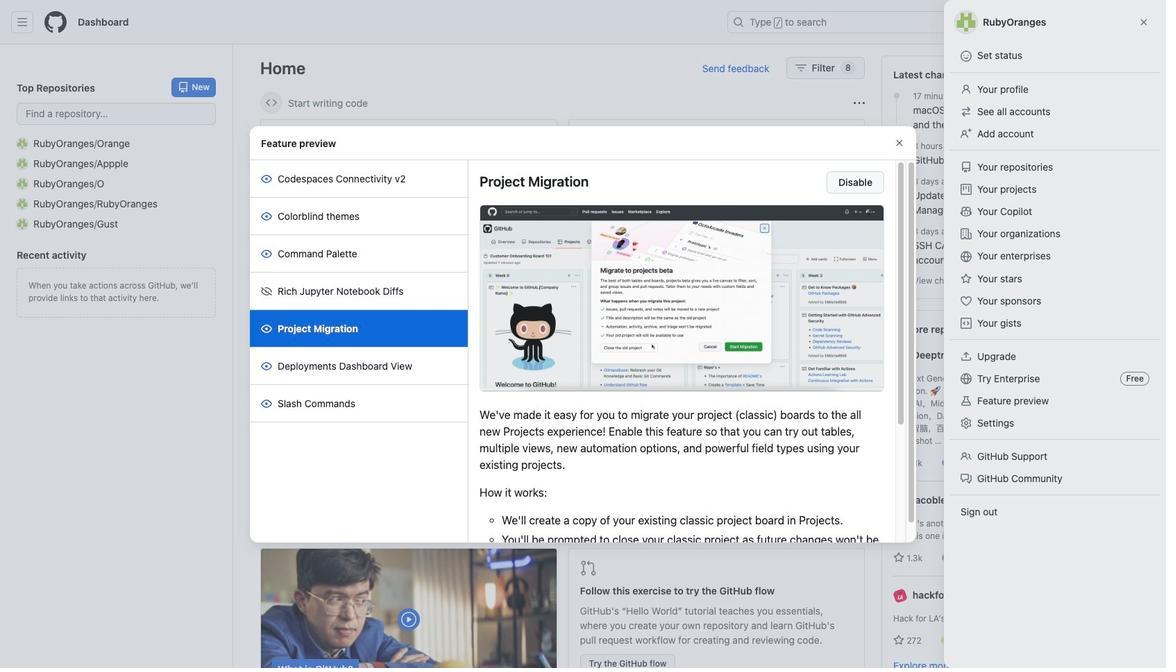 Task type: vqa. For each thing, say whether or not it's contained in the screenshot.
@Google Profile image
no



Task type: locate. For each thing, give the bounding box(es) containing it.
1 vertical spatial star image
[[894, 635, 905, 646]]

dot fill image
[[891, 140, 902, 151]]

2 vertical spatial dot fill image
[[891, 226, 902, 237]]

1 star image from the top
[[894, 553, 905, 564]]

0 vertical spatial dot fill image
[[891, 90, 902, 101]]

homepage image
[[44, 11, 67, 33]]

star image
[[894, 553, 905, 564], [894, 635, 905, 646]]

3 dot fill image from the top
[[891, 226, 902, 237]]

star image
[[894, 458, 905, 469]]

dot fill image
[[891, 90, 902, 101], [891, 176, 902, 187], [891, 226, 902, 237]]

0 vertical spatial star image
[[894, 553, 905, 564]]

2 dot fill image from the top
[[891, 176, 902, 187]]

1 vertical spatial dot fill image
[[891, 176, 902, 187]]



Task type: describe. For each thing, give the bounding box(es) containing it.
explore element
[[882, 56, 1129, 669]]

issue opened image
[[1045, 17, 1056, 28]]

triangle down image
[[1014, 17, 1025, 28]]

command palette image
[[954, 17, 965, 28]]

1 dot fill image from the top
[[891, 90, 902, 101]]

plus image
[[997, 17, 1008, 28]]

2 star image from the top
[[894, 635, 905, 646]]

account element
[[0, 44, 233, 669]]

explore repositories navigation
[[882, 310, 1129, 669]]



